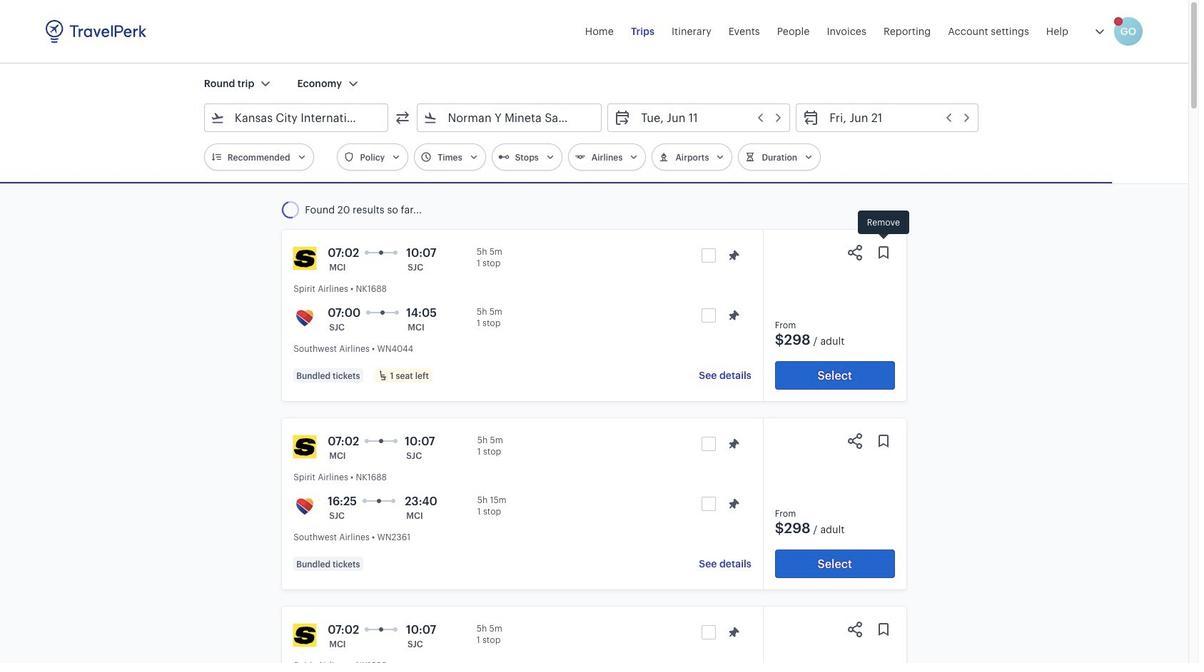 Task type: describe. For each thing, give the bounding box(es) containing it.
Depart field
[[631, 106, 784, 129]]

spirit airlines image
[[294, 436, 316, 458]]

southwest airlines image
[[294, 496, 316, 518]]



Task type: locate. For each thing, give the bounding box(es) containing it.
1 vertical spatial spirit airlines image
[[294, 624, 316, 647]]

0 vertical spatial spirit airlines image
[[294, 247, 316, 270]]

Return field
[[820, 106, 973, 129]]

2 spirit airlines image from the top
[[294, 624, 316, 647]]

spirit airlines image
[[294, 247, 316, 270], [294, 624, 316, 647]]

tooltip
[[858, 211, 909, 241]]

From search field
[[225, 106, 370, 129]]

1 spirit airlines image from the top
[[294, 247, 316, 270]]

To search field
[[438, 106, 583, 129]]

southwest airlines image
[[294, 307, 316, 330]]



Task type: vqa. For each thing, say whether or not it's contained in the screenshot.
second Spirit Airlines icon from the bottom of the page
yes



